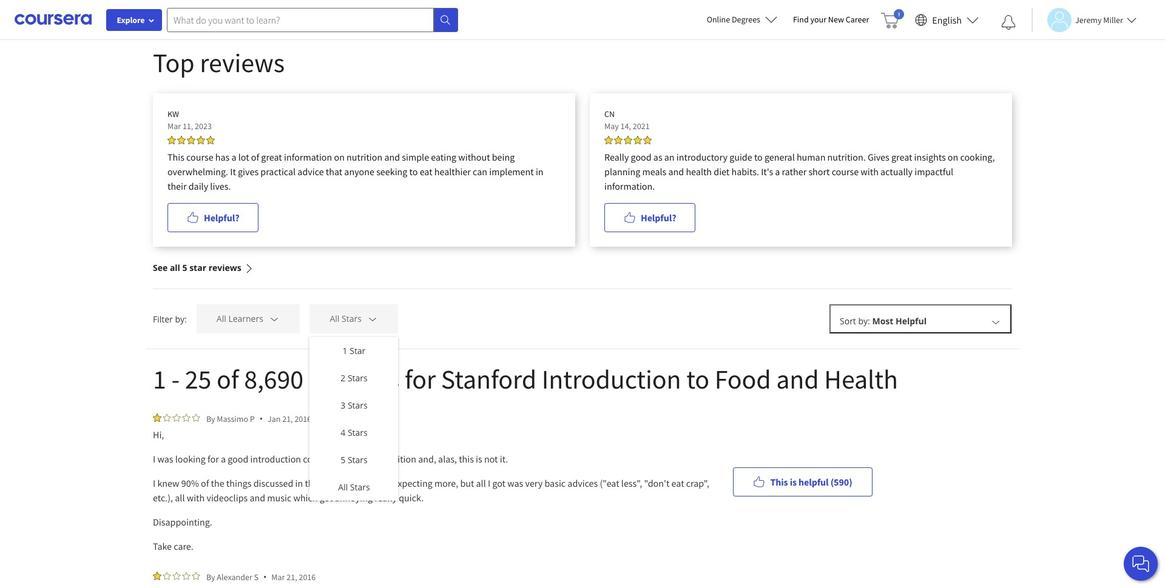 Task type: locate. For each thing, give the bounding box(es) containing it.
expecting
[[393, 478, 432, 490]]

helpful? button down lives.
[[167, 203, 259, 232]]

filled star image
[[177, 136, 186, 144], [187, 136, 195, 144], [197, 136, 205, 144], [614, 136, 623, 144], [633, 136, 642, 144], [153, 414, 161, 422], [153, 572, 161, 581]]

that inside the this course has a lot of great information on nutrition and simple eating without being overwhelming. it gives practical advice that anyone seeking to eat healthier can implement in their daily lives.
[[326, 166, 342, 178]]

on up anyone
[[334, 151, 345, 163]]

eating
[[431, 151, 456, 163]]

0 horizontal spatial course
[[186, 151, 213, 163]]

1 horizontal spatial got
[[492, 478, 505, 490]]

course up overwhelming.
[[186, 151, 213, 163]]

i right but
[[488, 478, 490, 490]]

to inside really good as an introductory guide to general human nutrition. gives great insights on cooking, planning meals and health diet habits. it's a rather short course with actually impactful information.
[[754, 151, 763, 163]]

0 horizontal spatial will
[[329, 4, 342, 15]]

1 helpful? from the left
[[204, 212, 239, 224]]

0 horizontal spatial health
[[399, 4, 424, 15]]

this right alas, at the left of the page
[[459, 453, 474, 465]]

• right p
[[260, 413, 263, 425]]

1 on from the left
[[334, 151, 345, 163]]

chat with us image
[[1131, 555, 1150, 574]]

1 vertical spatial in
[[295, 478, 303, 490]]

0 horizontal spatial this
[[305, 478, 320, 490]]

21,
[[282, 414, 293, 424], [287, 572, 297, 583]]

0 horizontal spatial cooking,
[[842, 4, 875, 15]]

good up 'things'
[[228, 453, 248, 465]]

1 vertical spatial 21,
[[287, 572, 297, 583]]

stars right '4' on the bottom left
[[348, 427, 368, 439]]

stars inside 2 stars menu item
[[348, 373, 368, 384]]

stars left really
[[350, 482, 370, 493]]

0 vertical spatial •
[[260, 413, 263, 425]]

very
[[525, 478, 543, 490]]

need
[[172, 4, 192, 15]]

we
[[579, 4, 590, 15]]

this inside button
[[770, 476, 788, 488]]

helpful? button
[[167, 203, 259, 232], [604, 203, 696, 232]]

insights
[[914, 151, 946, 163]]

1 horizontal spatial simple
[[789, 4, 815, 15]]

star image
[[163, 414, 171, 422], [182, 572, 191, 581], [192, 572, 200, 581]]

top reviews
[[153, 46, 285, 79]]

in right implement
[[536, 166, 543, 178]]

stars
[[342, 313, 362, 325], [348, 373, 368, 384], [348, 400, 368, 411], [348, 427, 368, 439], [348, 454, 368, 466], [350, 482, 370, 493]]

2016 inside "by alexander s • mar 21, 2016"
[[299, 572, 316, 583]]

all right view
[[993, 2, 1011, 16]]

1 helpful? button from the left
[[167, 203, 259, 232]]

2016 inside by massimo p • jan 21, 2016
[[295, 414, 311, 424]]

star
[[189, 262, 206, 274]]

course
[[186, 151, 213, 163], [832, 166, 859, 178], [303, 453, 330, 465]]

cooking, right insights at the right top of page
[[960, 151, 995, 163]]

0 vertical spatial reviews
[[200, 46, 285, 79]]

this
[[167, 151, 184, 163], [770, 476, 788, 488]]

1 vertical spatial •
[[263, 572, 267, 583]]

shopping cart: 1 item image
[[881, 9, 904, 29]]

nutrition up expecting
[[380, 453, 416, 465]]

and inside the this course has a lot of great information on nutrition and simple eating without being overwhelming. it gives practical advice that anyone seeking to eat healthier can implement in their daily lives.
[[384, 151, 400, 163]]

nutrition
[[347, 151, 382, 163], [380, 453, 416, 465]]

with inside i knew 90% of the things discussed in this course, and i was expecting more, but all i got was very basic advices ("eat less", "don't eat crap", etc.), all with videoclips and music which got annoying really quick.
[[187, 492, 205, 504]]

coursera image
[[15, 10, 92, 29]]

simple left home
[[789, 4, 815, 15]]

view all button
[[966, 1, 1011, 18]]

a right present at the right of page
[[640, 4, 645, 15]]

0 horizontal spatial helpful?
[[204, 212, 239, 224]]

1 vertical spatial got
[[320, 492, 333, 504]]

0 vertical spatial 2016
[[295, 414, 311, 424]]

by for by alexander s • mar 21, 2016
[[206, 572, 215, 583]]

0 vertical spatial with
[[861, 166, 879, 178]]

lives.
[[210, 180, 231, 192]]

1 vertical spatial 2016
[[299, 572, 316, 583]]

basic
[[545, 478, 566, 490]]

1 horizontal spatial good
[[631, 151, 651, 163]]

1 vertical spatial all
[[476, 478, 486, 490]]

this inside the this course has a lot of great information on nutrition and simple eating without being overwhelming. it gives practical advice that anyone seeking to eat healthier can implement in their daily lives.
[[167, 151, 184, 163]]

1 horizontal spatial mar
[[271, 572, 285, 583]]

great up practical at the left top
[[261, 151, 282, 163]]

of right 25
[[217, 363, 239, 396]]

2 vertical spatial all
[[338, 482, 348, 493]]

1 horizontal spatial helpful?
[[641, 212, 676, 224]]

it. left in
[[522, 4, 530, 15]]

filled star image down kw at the left top
[[167, 136, 176, 144]]

distinguish
[[205, 4, 248, 15]]

by left alexander
[[206, 572, 215, 583]]

2021
[[633, 121, 650, 132]]

menu containing 1 star
[[310, 337, 398, 501]]

mar
[[167, 121, 181, 132], [271, 572, 285, 583]]

stars inside 4 stars menu item
[[348, 427, 368, 439]]

reviews down distinguish
[[200, 46, 285, 79]]

great inside the this course has a lot of great information on nutrition and simple eating without being overwhelming. it gives practical advice that anyone seeking to eat healthier can implement in their daily lives.
[[261, 151, 282, 163]]

find
[[793, 14, 809, 25]]

1 vertical spatial health
[[686, 166, 712, 178]]

their right support
[[378, 4, 397, 15]]

5 inside see all 5 star reviews button
[[182, 262, 187, 274]]

0 vertical spatial cooking,
[[842, 4, 875, 15]]

stars inside the all stars menu item
[[350, 482, 370, 493]]

an right as
[[664, 151, 675, 163]]

reviews right "star" at the left of the page
[[209, 262, 241, 274]]

their left daily
[[167, 180, 187, 192]]

1 vertical spatial by
[[206, 572, 215, 583]]

chevron down image inside all stars dropdown button
[[367, 314, 378, 325]]

stars for 5 stars menu item
[[348, 454, 368, 466]]

all right see
[[170, 262, 180, 274]]

health inside they need to distinguish between foods that will support their health and those that threaten it. in addition, we will present a compelling rationale for a return to simple home cooking, an integral part of o ... view all
[[399, 4, 424, 15]]

things
[[226, 478, 251, 490]]

3 filled star image from the left
[[604, 136, 613, 144]]

1 inside 1 star menu item
[[343, 345, 347, 357]]

with down the gives
[[861, 166, 879, 178]]

• for by alexander s • mar 21, 2016
[[263, 572, 267, 583]]

0 vertical spatial health
[[399, 4, 424, 15]]

health down "introductory"
[[686, 166, 712, 178]]

filled star image down may
[[604, 136, 613, 144]]

1 vertical spatial all
[[330, 313, 339, 325]]

1 horizontal spatial with
[[861, 166, 879, 178]]

it. right the 'not'
[[500, 453, 508, 465]]

1 left star
[[343, 345, 347, 357]]

1 vertical spatial is
[[790, 476, 797, 488]]

less",
[[621, 478, 642, 490]]

star image
[[172, 414, 181, 422], [182, 414, 191, 422], [192, 414, 200, 422], [163, 572, 171, 581], [172, 572, 181, 581]]

mar inside kw mar 11, 2023
[[167, 121, 181, 132]]

of left the
[[201, 478, 209, 490]]

0 vertical spatial for
[[730, 4, 742, 15]]

is
[[476, 453, 482, 465], [790, 476, 797, 488]]

stars up the all stars menu item
[[348, 454, 368, 466]]

is inside button
[[790, 476, 797, 488]]

really good as an introductory guide to general human nutrition. gives great insights on cooking, planning meals and health diet habits. it's a rather short course with actually impactful information.
[[604, 151, 995, 192]]

1 vertical spatial mar
[[271, 572, 285, 583]]

0 horizontal spatial on
[[334, 151, 345, 163]]

good
[[631, 151, 651, 163], [228, 453, 248, 465]]

0 vertical spatial 5
[[182, 262, 187, 274]]

for
[[730, 4, 742, 15], [405, 363, 436, 396], [208, 453, 219, 465]]

good left as
[[631, 151, 651, 163]]

that right the foods
[[311, 4, 327, 15]]

0 horizontal spatial •
[[260, 413, 263, 425]]

all stars down 5 stars
[[338, 482, 370, 493]]

course down nutrition.
[[832, 166, 859, 178]]

i up annoying
[[371, 478, 373, 490]]

0 horizontal spatial this
[[167, 151, 184, 163]]

stars for the all stars menu item
[[350, 482, 370, 493]]

kw
[[167, 109, 179, 120]]

2 by from the top
[[206, 572, 215, 583]]

diet
[[714, 166, 730, 178]]

1 vertical spatial their
[[167, 180, 187, 192]]

0 horizontal spatial 5
[[182, 262, 187, 274]]

this up overwhelming.
[[167, 151, 184, 163]]

in
[[536, 166, 543, 178], [295, 478, 303, 490]]

2 horizontal spatial course
[[832, 166, 859, 178]]

part
[[922, 4, 938, 15]]

online degrees button
[[697, 6, 787, 33]]

("eat
[[600, 478, 619, 490]]

that right advice at the left top
[[326, 166, 342, 178]]

21, inside "by alexander s • mar 21, 2016"
[[287, 572, 297, 583]]

jeremy miller button
[[1032, 8, 1136, 32]]

0 vertical spatial in
[[536, 166, 543, 178]]

of right lot
[[251, 151, 259, 163]]

1 horizontal spatial their
[[378, 4, 397, 15]]

cooking, inside they need to distinguish between foods that will support their health and those that threaten it. in addition, we will present a compelling rationale for a return to simple home cooking, an integral part of o ... view all
[[842, 4, 875, 15]]

menu
[[310, 337, 398, 501]]

2 helpful? button from the left
[[604, 203, 696, 232]]

as
[[653, 151, 662, 163]]

4 stars menu item
[[310, 419, 398, 447]]

see all 5 star reviews
[[153, 262, 241, 274]]

2 horizontal spatial chevron down image
[[990, 317, 1001, 328]]

course up course,
[[303, 453, 330, 465]]

of left the o
[[941, 4, 949, 15]]

0 vertical spatial all
[[170, 262, 180, 274]]

1 horizontal spatial 5
[[341, 454, 345, 466]]

was up knew
[[157, 453, 173, 465]]

stars right 2
[[348, 373, 368, 384]]

with down 90%
[[187, 492, 205, 504]]

all
[[993, 2, 1011, 16], [330, 313, 339, 325], [338, 482, 348, 493]]

a left 'return'
[[744, 4, 749, 15]]

21, right jan
[[282, 414, 293, 424]]

i left knew
[[153, 478, 155, 490]]

0 vertical spatial simple
[[789, 4, 815, 15]]

got down course,
[[320, 492, 333, 504]]

2 vertical spatial all
[[175, 492, 185, 504]]

course inside really good as an introductory guide to general human nutrition. gives great insights on cooking, planning meals and health diet habits. it's a rather short course with actually impactful information.
[[832, 166, 859, 178]]

on right insights at the right top of page
[[948, 151, 958, 163]]

1 vertical spatial cooking,
[[960, 151, 995, 163]]

0 horizontal spatial with
[[187, 492, 205, 504]]

5 up course,
[[341, 454, 345, 466]]

a left lot
[[231, 151, 236, 163]]

this is helpful (590)
[[770, 476, 852, 488]]

reviews
[[200, 46, 285, 79], [209, 262, 241, 274]]

online
[[707, 14, 730, 25]]

5 stars menu item
[[310, 447, 398, 474]]

will right we on the top
[[592, 4, 606, 15]]

planning
[[604, 166, 640, 178]]

2016 right the s at the bottom left
[[299, 572, 316, 583]]

got
[[492, 478, 505, 490], [320, 492, 333, 504]]

star image down 25
[[182, 414, 191, 422]]

eat inside i knew 90% of the things discussed in this course, and i was expecting more, but all i got was very basic advices ("eat less", "don't eat crap", etc.), all with videoclips and music which got annoying really quick.
[[671, 478, 684, 490]]

of inside they need to distinguish between foods that will support their health and those that threaten it. in addition, we will present a compelling rationale for a return to simple home cooking, an integral part of o ... view all
[[941, 4, 949, 15]]

0 vertical spatial an
[[877, 4, 887, 15]]

eat left crap",
[[671, 478, 684, 490]]

all
[[170, 262, 180, 274], [476, 478, 486, 490], [175, 492, 185, 504]]

0 vertical spatial 21,
[[282, 414, 293, 424]]

1 by from the top
[[206, 414, 215, 424]]

this
[[459, 453, 474, 465], [305, 478, 320, 490]]

0 vertical spatial good
[[631, 151, 651, 163]]

1
[[343, 345, 347, 357], [153, 363, 166, 396]]

i down "hi,"
[[153, 453, 155, 465]]

a inside really good as an introductory guide to general human nutrition. gives great insights on cooking, planning meals and health diet habits. it's a rather short course with actually impactful information.
[[775, 166, 780, 178]]

mar down kw at the left top
[[167, 121, 181, 132]]

they
[[153, 4, 170, 15]]

helpful? down lives.
[[204, 212, 239, 224]]

nutrition up anyone
[[347, 151, 382, 163]]

p
[[250, 414, 255, 424]]

all inside menu item
[[338, 482, 348, 493]]

1 horizontal spatial in
[[536, 166, 543, 178]]

by left massimo
[[206, 414, 215, 424]]

your
[[810, 14, 826, 25]]

• right the s at the bottom left
[[263, 572, 267, 583]]

0 horizontal spatial for
[[208, 453, 219, 465]]

all right but
[[476, 478, 486, 490]]

english button
[[910, 0, 984, 39]]

1 horizontal spatial great
[[891, 151, 912, 163]]

stars for 3 stars menu item
[[348, 400, 368, 411]]

2 helpful? from the left
[[641, 212, 676, 224]]

0 vertical spatial mar
[[167, 121, 181, 132]]

find your new career link
[[787, 12, 875, 27]]

a inside the this course has a lot of great information on nutrition and simple eating without being overwhelming. it gives practical advice that anyone seeking to eat healthier can implement in their daily lives.
[[231, 151, 236, 163]]

filled star image down 2023
[[206, 136, 215, 144]]

4 stars
[[341, 427, 368, 439]]

2023
[[195, 121, 212, 132]]

is left the 'not'
[[476, 453, 482, 465]]

jeremy miller
[[1075, 14, 1123, 25]]

got down the 'not'
[[492, 478, 505, 490]]

filled star image
[[167, 136, 176, 144], [206, 136, 215, 144], [604, 136, 613, 144], [624, 136, 632, 144], [643, 136, 652, 144]]

cooking, right home
[[842, 4, 875, 15]]

1 horizontal spatial 1
[[343, 345, 347, 357]]

1 horizontal spatial this
[[770, 476, 788, 488]]

1 vertical spatial this
[[305, 478, 320, 490]]

0 horizontal spatial in
[[295, 478, 303, 490]]

1 horizontal spatial this
[[459, 453, 474, 465]]

simple up seeking
[[402, 151, 429, 163]]

this up which
[[305, 478, 320, 490]]

stars right '3'
[[348, 400, 368, 411]]

overwhelming.
[[167, 166, 228, 178]]

helpful? down 'information.'
[[641, 212, 676, 224]]

1 vertical spatial for
[[405, 363, 436, 396]]

an
[[877, 4, 887, 15], [664, 151, 675, 163]]

2 filled star image from the left
[[206, 136, 215, 144]]

1 horizontal spatial was
[[375, 478, 391, 490]]

21, right the s at the bottom left
[[287, 572, 297, 583]]

None search field
[[167, 8, 458, 32]]

1 horizontal spatial for
[[405, 363, 436, 396]]

stars inside 5 stars menu item
[[348, 454, 368, 466]]

2016 right jan
[[295, 414, 311, 424]]

all up 1 star menu item in the bottom of the page
[[330, 313, 339, 325]]

filter by:
[[153, 313, 187, 325]]

1 vertical spatial course
[[832, 166, 859, 178]]

1 horizontal spatial is
[[790, 476, 797, 488]]

2 horizontal spatial was
[[507, 478, 523, 490]]

by massimo p • jan 21, 2016
[[206, 413, 311, 425]]

0 horizontal spatial it.
[[500, 453, 508, 465]]

star image left massimo
[[192, 414, 200, 422]]

1 great from the left
[[261, 151, 282, 163]]

this for this course has a lot of great information on nutrition and simple eating without being overwhelming. it gives practical advice that anyone seeking to eat healthier can implement in their daily lives.
[[167, 151, 184, 163]]

21, inside by massimo p • jan 21, 2016
[[282, 414, 293, 424]]

but
[[460, 478, 474, 490]]

rather
[[782, 166, 807, 178]]

cooking, inside really good as an introductory guide to general human nutrition. gives great insights on cooking, planning meals and health diet habits. it's a rather short course with actually impactful information.
[[960, 151, 995, 163]]

all stars up 1 star
[[330, 313, 362, 325]]

kw mar 11, 2023
[[167, 109, 212, 132]]

0 horizontal spatial eat
[[420, 166, 432, 178]]

1 horizontal spatial it.
[[522, 4, 530, 15]]

chevron down image
[[269, 314, 280, 325], [367, 314, 378, 325], [990, 317, 1001, 328]]

eat down eating
[[420, 166, 432, 178]]

it. inside they need to distinguish between foods that will support their health and those that threaten it. in addition, we will present a compelling rationale for a return to simple home cooking, an integral part of o ... view all
[[522, 4, 530, 15]]

in inside i knew 90% of the things discussed in this course, and i was expecting more, but all i got was very basic advices ("eat less", "don't eat crap", etc.), all with videoclips and music which got annoying really quick.
[[295, 478, 303, 490]]

in up which
[[295, 478, 303, 490]]

filled star image down 14,
[[624, 136, 632, 144]]

0 horizontal spatial their
[[167, 180, 187, 192]]

0 horizontal spatial helpful? button
[[167, 203, 259, 232]]

see
[[153, 262, 168, 274]]

is left helpful
[[790, 476, 797, 488]]

integral
[[890, 4, 920, 15]]

2
[[341, 373, 345, 384]]

5 left "star" at the left of the page
[[182, 262, 187, 274]]

8,690
[[244, 363, 303, 396]]

great up actually
[[891, 151, 912, 163]]

disappointing.
[[153, 516, 212, 529]]

their inside the this course has a lot of great information on nutrition and simple eating without being overwhelming. it gives practical advice that anyone seeking to eat healthier can implement in their daily lives.
[[167, 180, 187, 192]]

for inside they need to distinguish between foods that will support their health and those that threaten it. in addition, we will present a compelling rationale for a return to simple home cooking, an integral part of o ... view all
[[730, 4, 742, 15]]

1 vertical spatial simple
[[402, 151, 429, 163]]

star image down -
[[172, 414, 181, 422]]

0 horizontal spatial is
[[476, 453, 482, 465]]

by inside "by alexander s • mar 21, 2016"
[[206, 572, 215, 583]]

2 horizontal spatial star image
[[192, 572, 200, 581]]

was up really
[[375, 478, 391, 490]]

advice
[[298, 166, 324, 178]]

1 vertical spatial reviews
[[209, 262, 241, 274]]

stars up 1 star
[[342, 313, 362, 325]]

this inside i knew 90% of the things discussed in this course, and i was expecting more, but all i got was very basic advices ("eat less", "don't eat crap", etc.), all with videoclips and music which got annoying really quick.
[[305, 478, 320, 490]]

and inside really good as an introductory guide to general human nutrition. gives great insights on cooking, planning meals and health diet habits. it's a rather short course with actually impactful information.
[[668, 166, 684, 178]]

1 horizontal spatial cooking,
[[960, 151, 995, 163]]

all stars
[[330, 313, 362, 325], [338, 482, 370, 493]]

health
[[399, 4, 424, 15], [686, 166, 712, 178]]

this for this is helpful (590)
[[770, 476, 788, 488]]

not
[[484, 453, 498, 465]]

3 stars menu item
[[310, 392, 398, 419]]

the
[[211, 478, 224, 490]]

2016 for by alexander s • mar 21, 2016
[[299, 572, 316, 583]]

can
[[473, 166, 487, 178]]

0 vertical spatial by
[[206, 414, 215, 424]]

simple inside the this course has a lot of great information on nutrition and simple eating without being overwhelming. it gives practical advice that anyone seeking to eat healthier can implement in their daily lives.
[[402, 151, 429, 163]]

stars inside 3 stars menu item
[[348, 400, 368, 411]]

1 star menu item
[[310, 337, 398, 365]]

by inside by massimo p • jan 21, 2016
[[206, 414, 215, 424]]

all stars inside menu item
[[338, 482, 370, 493]]

helpful? button down 'information.'
[[604, 203, 696, 232]]

4
[[341, 427, 345, 439]]

on inside the this course has a lot of great information on nutrition and simple eating without being overwhelming. it gives practical advice that anyone seeking to eat healthier can implement in their daily lives.
[[334, 151, 345, 163]]

1 left -
[[153, 363, 166, 396]]

mar right the s at the bottom left
[[271, 572, 285, 583]]

it.
[[522, 4, 530, 15], [500, 453, 508, 465]]

1 horizontal spatial star image
[[182, 572, 191, 581]]

good inside really good as an introductory guide to general human nutrition. gives great insights on cooking, planning meals and health diet habits. it's a rather short course with actually impactful information.
[[631, 151, 651, 163]]

by for by massimo p • jan 21, 2016
[[206, 414, 215, 424]]

1 vertical spatial this
[[770, 476, 788, 488]]

2 great from the left
[[891, 151, 912, 163]]

2 on from the left
[[948, 151, 958, 163]]

1 horizontal spatial will
[[592, 4, 606, 15]]

was left very
[[507, 478, 523, 490]]

1 vertical spatial with
[[187, 492, 205, 504]]

1 horizontal spatial •
[[263, 572, 267, 583]]

short
[[808, 166, 830, 178]]

0 vertical spatial this
[[167, 151, 184, 163]]

0 horizontal spatial good
[[228, 453, 248, 465]]

1 vertical spatial 1
[[153, 363, 166, 396]]

filled star image down 2021
[[643, 136, 652, 144]]

a right it's
[[775, 166, 780, 178]]

1 vertical spatial an
[[664, 151, 675, 163]]

0 vertical spatial 1
[[343, 345, 347, 357]]

this left helpful
[[770, 476, 788, 488]]

health inside really good as an introductory guide to general human nutrition. gives great insights on cooking, planning meals and health diet habits. it's a rather short course with actually impactful information.
[[686, 166, 712, 178]]

all stars inside dropdown button
[[330, 313, 362, 325]]

0 vertical spatial course
[[186, 151, 213, 163]]

all down 5 stars
[[338, 482, 348, 493]]

helpful? button for information.
[[604, 203, 696, 232]]

0 horizontal spatial an
[[664, 151, 675, 163]]

all right etc.),
[[175, 492, 185, 504]]

2 vertical spatial course
[[303, 453, 330, 465]]

0 vertical spatial all
[[993, 2, 1011, 16]]

by
[[206, 414, 215, 424], [206, 572, 215, 583]]

1 vertical spatial all stars
[[338, 482, 370, 493]]

2 horizontal spatial for
[[730, 4, 742, 15]]

2 will from the left
[[592, 4, 606, 15]]

will left support
[[329, 4, 342, 15]]



Task type: describe. For each thing, give the bounding box(es) containing it.
to inside the this course has a lot of great information on nutrition and simple eating without being overwhelming. it gives practical advice that anyone seeking to eat healthier can implement in their daily lives.
[[409, 166, 418, 178]]

0 vertical spatial this
[[459, 453, 474, 465]]

career
[[846, 14, 869, 25]]

5 filled star image from the left
[[643, 136, 652, 144]]

1 vertical spatial nutrition
[[380, 453, 416, 465]]

their inside they need to distinguish between foods that will support their health and those that threaten it. in addition, we will present a compelling rationale for a return to simple home cooking, an integral part of o ... view all
[[378, 4, 397, 15]]

between
[[250, 4, 284, 15]]

find your new career
[[793, 14, 869, 25]]

-
[[171, 363, 180, 396]]

quick.
[[399, 492, 424, 504]]

of inside the this course has a lot of great information on nutrition and simple eating without being overwhelming. it gives practical advice that anyone seeking to eat healthier can implement in their daily lives.
[[251, 151, 259, 163]]

view
[[966, 2, 991, 16]]

21, for by alexander s • mar 21, 2016
[[287, 572, 297, 583]]

(590)
[[830, 476, 852, 488]]

with inside really good as an introductory guide to general human nutrition. gives great insights on cooking, planning meals and health diet habits. it's a rather short course with actually impactful information.
[[861, 166, 879, 178]]

care.
[[174, 541, 193, 553]]

0 horizontal spatial was
[[157, 453, 173, 465]]

and inside they need to distinguish between foods that will support their health and those that threaten it. in addition, we will present a compelling rationale for a return to simple home cooking, an integral part of o ... view all
[[426, 4, 441, 15]]

all stars menu item
[[310, 474, 398, 501]]

threaten
[[486, 4, 520, 15]]

"don't
[[644, 478, 670, 490]]

introductory
[[676, 151, 728, 163]]

stars inside all stars dropdown button
[[342, 313, 362, 325]]

...
[[956, 4, 963, 15]]

music
[[267, 492, 291, 504]]

3
[[341, 400, 345, 411]]

eat inside the this course has a lot of great information on nutrition and simple eating without being overwhelming. it gives practical advice that anyone seeking to eat healthier can implement in their daily lives.
[[420, 166, 432, 178]]

1 will from the left
[[329, 4, 342, 15]]

anyone
[[344, 166, 374, 178]]

those
[[444, 4, 466, 15]]

o
[[951, 4, 956, 15]]

cn may 14, 2021
[[604, 109, 650, 132]]

daily
[[189, 180, 208, 192]]

gives
[[238, 166, 259, 178]]

s
[[254, 572, 259, 583]]

great inside really good as an introductory guide to general human nutrition. gives great insights on cooking, planning meals and health diet habits. it's a rather short course with actually impactful information.
[[891, 151, 912, 163]]

show notifications image
[[1001, 15, 1016, 30]]

of inside i knew 90% of the things discussed in this course, and i was expecting more, but all i got was very basic advices ("eat less", "don't eat crap", etc.), all with videoclips and music which got annoying really quick.
[[201, 478, 209, 490]]

support
[[345, 4, 376, 15]]

1 for 1 - 25 of 8,690 reviews for stanford introduction to food and health
[[153, 363, 166, 396]]

1 vertical spatial good
[[228, 453, 248, 465]]

helpful? button for their
[[167, 203, 259, 232]]

this is helpful (590) button
[[733, 468, 873, 497]]

that right those
[[468, 4, 484, 15]]

gives
[[868, 151, 889, 163]]

5 inside 5 stars menu item
[[341, 454, 345, 466]]

habits.
[[731, 166, 759, 178]]

0 horizontal spatial star image
[[163, 414, 171, 422]]

1 filled star image from the left
[[167, 136, 176, 144]]

i knew 90% of the things discussed in this course, and i was expecting more, but all i got was very basic advices ("eat less", "don't eat crap", etc.), all with videoclips and music which got annoying really quick.
[[153, 478, 711, 504]]

mar inside "by alexander s • mar 21, 2016"
[[271, 572, 285, 583]]

by alexander s • mar 21, 2016
[[206, 572, 316, 583]]

impactful
[[915, 166, 953, 178]]

english
[[932, 14, 962, 26]]

top
[[153, 46, 195, 79]]

1 for 1 star
[[343, 345, 347, 357]]

a up the
[[221, 453, 226, 465]]

2016 for by massimo p • jan 21, 2016
[[295, 414, 311, 424]]

take care.
[[153, 541, 193, 553]]

this course has a lot of great information on nutrition and simple eating without being overwhelming. it gives practical advice that anyone seeking to eat healthier can implement in their daily lives.
[[167, 151, 543, 192]]

1 horizontal spatial course
[[303, 453, 330, 465]]

miller
[[1103, 14, 1123, 25]]

on inside really good as an introductory guide to general human nutrition. gives great insights on cooking, planning meals and health diet habits. it's a rather short course with actually impactful information.
[[948, 151, 958, 163]]

they need to distinguish between foods that will support their health and those that threaten it. in addition, we will present a compelling rationale for a return to simple home cooking, an integral part of o ... view all
[[153, 2, 1011, 16]]

simple inside they need to distinguish between foods that will support their health and those that threaten it. in addition, we will present a compelling rationale for a return to simple home cooking, an integral part of o ... view all
[[789, 4, 815, 15]]

i was looking for a good introduction course to food and nutrition and, alas, this is not it.
[[153, 453, 508, 465]]

21, for by massimo p • jan 21, 2016
[[282, 414, 293, 424]]

alas,
[[438, 453, 457, 465]]

implement
[[489, 166, 534, 178]]

helpful? for their
[[204, 212, 239, 224]]

meals
[[642, 166, 666, 178]]

star image down take
[[163, 572, 171, 581]]

lot
[[238, 151, 249, 163]]

it
[[230, 166, 236, 178]]

2 stars
[[341, 373, 368, 384]]

stars for 2 stars menu item
[[348, 373, 368, 384]]

reviews
[[309, 363, 399, 396]]

videoclips
[[207, 492, 248, 504]]

really
[[604, 151, 629, 163]]

25
[[185, 363, 211, 396]]

stars for 4 stars menu item
[[348, 427, 368, 439]]

What do you want to learn? text field
[[167, 8, 434, 32]]

see all 5 star reviews button
[[153, 247, 253, 289]]

reviews inside see all 5 star reviews button
[[209, 262, 241, 274]]

helpful
[[799, 476, 829, 488]]

looking
[[175, 453, 206, 465]]

90%
[[181, 478, 199, 490]]

an inside they need to distinguish between foods that will support their health and those that threaten it. in addition, we will present a compelling rationale for a return to simple home cooking, an integral part of o ... view all
[[877, 4, 887, 15]]

introduction
[[250, 453, 301, 465]]

introduction
[[542, 363, 681, 396]]

take
[[153, 541, 172, 553]]

2 stars menu item
[[310, 365, 398, 392]]

all inside button
[[170, 262, 180, 274]]

an inside really good as an introductory guide to general human nutrition. gives great insights on cooking, planning meals and health diet habits. it's a rather short course with actually impactful information.
[[664, 151, 675, 163]]

compelling
[[647, 4, 691, 15]]

information.
[[604, 180, 655, 192]]

helpful? for information.
[[641, 212, 676, 224]]

really
[[374, 492, 397, 504]]

0 horizontal spatial chevron down image
[[269, 314, 280, 325]]

0 vertical spatial is
[[476, 453, 482, 465]]

4 filled star image from the left
[[624, 136, 632, 144]]

course,
[[322, 478, 351, 490]]

star image down take care.
[[172, 572, 181, 581]]

without
[[458, 151, 490, 163]]

stanford
[[441, 363, 536, 396]]

course inside the this course has a lot of great information on nutrition and simple eating without being overwhelming. it gives practical advice that anyone seeking to eat healthier can implement in their daily lives.
[[186, 151, 213, 163]]

nutrition inside the this course has a lot of great information on nutrition and simple eating without being overwhelming. it gives practical advice that anyone seeking to eat healthier can implement in their daily lives.
[[347, 151, 382, 163]]

in inside the this course has a lot of great information on nutrition and simple eating without being overwhelming. it gives practical advice that anyone seeking to eat healthier can implement in their daily lives.
[[536, 166, 543, 178]]

health
[[824, 363, 898, 396]]

cn
[[604, 109, 615, 120]]

it's
[[761, 166, 773, 178]]

information
[[284, 151, 332, 163]]

star
[[350, 345, 365, 357]]

being
[[492, 151, 515, 163]]

2 vertical spatial for
[[208, 453, 219, 465]]

14,
[[620, 121, 631, 132]]

advices
[[568, 478, 598, 490]]

• for by massimo p • jan 21, 2016
[[260, 413, 263, 425]]

and,
[[418, 453, 436, 465]]

explore
[[117, 15, 145, 25]]

may
[[604, 121, 619, 132]]

1 vertical spatial it.
[[500, 453, 508, 465]]

guide
[[729, 151, 752, 163]]

discussed
[[253, 478, 293, 490]]

seeking
[[376, 166, 407, 178]]

return
[[751, 4, 776, 15]]

more,
[[434, 478, 458, 490]]

all inside dropdown button
[[330, 313, 339, 325]]

filter
[[153, 313, 173, 325]]

present
[[608, 4, 638, 15]]

0 vertical spatial got
[[492, 478, 505, 490]]

alexander
[[217, 572, 252, 583]]

in
[[532, 4, 540, 15]]

general
[[764, 151, 795, 163]]



Task type: vqa. For each thing, say whether or not it's contained in the screenshot.
the much
no



